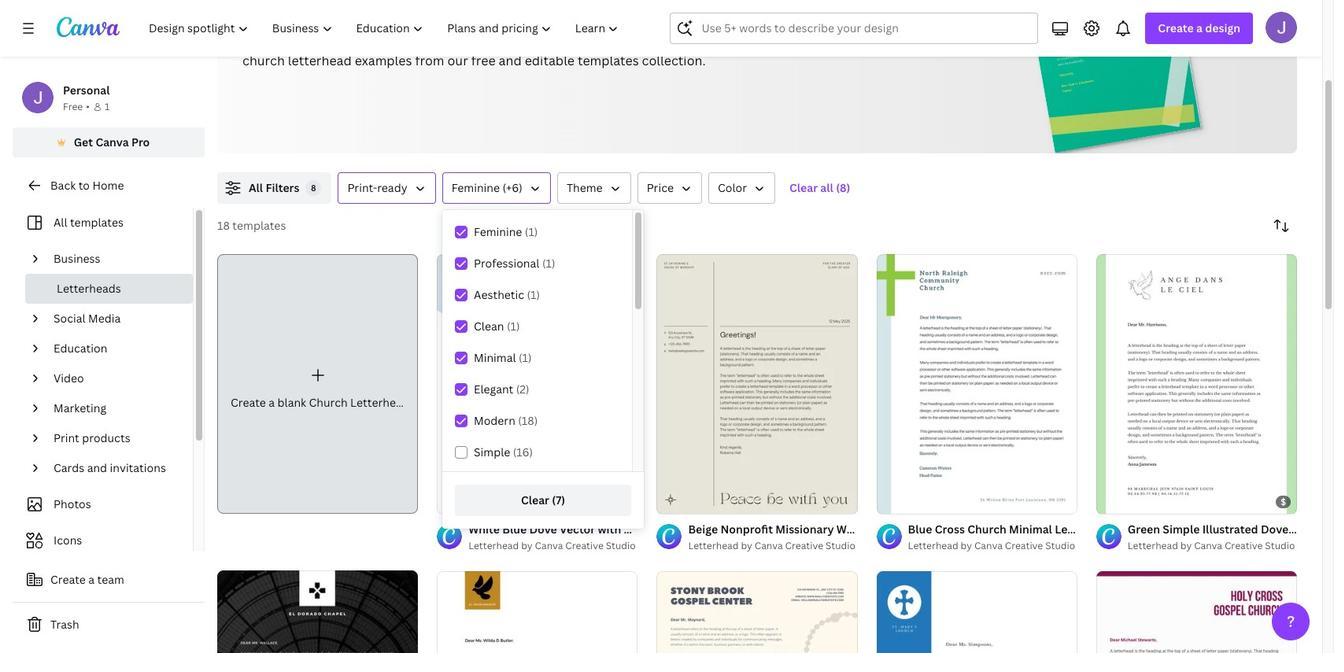 Task type: describe. For each thing, give the bounding box(es) containing it.
meaningful
[[300, 32, 368, 49]]

print products
[[54, 431, 130, 446]]

social media
[[54, 311, 121, 326]]

invitations
[[110, 461, 166, 476]]

business link
[[47, 244, 183, 274]]

clear all (8) button
[[782, 172, 859, 204]]

1 vertical spatial and
[[499, 52, 522, 69]]

home
[[92, 178, 124, 193]]

canva inside blue cross church minimal letterhead letterhead by canva creative studio
[[975, 540, 1003, 553]]

marketing
[[54, 401, 106, 416]]

2 studio from the left
[[826, 540, 856, 553]]

letterhead
[[288, 52, 352, 69]]

18 templates
[[217, 218, 286, 233]]

letterheads
[[57, 281, 121, 296]]

to inside send out meaningful messages of love and faith to your community using beautiful church letterhead examples from our free and editable templates collection.
[[535, 32, 548, 49]]

create a blank church letterhead
[[231, 395, 409, 410]]

by inside blue cross church minimal letterhead letterhead by canva creative studio
[[961, 540, 973, 553]]

create a blank church letterhead element
[[217, 254, 418, 514]]

(+6)
[[503, 180, 523, 195]]

cards and invitations
[[54, 461, 166, 476]]

canva inside get canva pro button
[[96, 135, 129, 150]]

blank
[[278, 395, 306, 410]]

all templates link
[[22, 208, 183, 238]]

marketing link
[[47, 394, 183, 424]]

letterhead by canva creative studio link for green
[[1128, 539, 1298, 555]]

illustrated
[[1203, 522, 1259, 537]]

all filters
[[249, 180, 300, 195]]

pale navy blue rosary beads church letterhead image
[[657, 572, 858, 654]]

green simple illustrated dove church l letterhead by canva creative studio
[[1128, 522, 1335, 553]]

elegant
[[474, 382, 514, 397]]

clear for clear (7)
[[521, 493, 550, 508]]

0 vertical spatial and
[[478, 32, 501, 49]]

by inside green simple illustrated dove church l letterhead by canva creative studio
[[1181, 540, 1192, 553]]

our
[[448, 52, 468, 69]]

love
[[449, 32, 475, 49]]

2 letterhead by canva creative studio link from the left
[[689, 539, 858, 555]]

18
[[217, 218, 230, 233]]

education link
[[47, 334, 183, 364]]

church inside white blue dove vector with blue dots church letterhead (us) letterhead by canva creative studio
[[679, 522, 718, 537]]

blue cross church minimal letterhead image
[[877, 254, 1078, 515]]

(1) for feminine (1)
[[525, 224, 538, 239]]

video
[[54, 371, 84, 386]]

free •
[[63, 100, 90, 113]]

2 church letterhead templates image from the left
[[1020, 0, 1202, 153]]

(us)
[[783, 522, 806, 537]]

team
[[97, 573, 124, 587]]

(1) for professional (1)
[[543, 256, 556, 271]]

sky blue patterned church letterhead image
[[217, 571, 418, 654]]

social media link
[[47, 304, 183, 334]]

8
[[311, 182, 316, 194]]

print-
[[348, 180, 377, 195]]

steelblue cross church letterhead image
[[877, 572, 1078, 654]]

feminine (1)
[[474, 224, 538, 239]]

(1) for aesthetic (1)
[[527, 287, 540, 302]]

aesthetic
[[474, 287, 525, 302]]

all templates
[[54, 215, 124, 230]]

feminine (+6)
[[452, 180, 523, 195]]

(1) for minimal (1)
[[519, 350, 532, 365]]

cards
[[54, 461, 84, 476]]

color
[[718, 180, 747, 195]]

canva inside white blue dove vector with blue dots church letterhead (us) letterhead by canva creative studio
[[535, 540, 563, 553]]

create a design
[[1159, 20, 1241, 35]]

blue inside blue cross church minimal letterhead letterhead by canva creative studio
[[908, 522, 933, 537]]

(1) for clean (1)
[[507, 319, 520, 334]]

create for create a blank church letterhead
[[231, 395, 266, 410]]

business
[[54, 251, 100, 266]]

vector
[[560, 522, 596, 537]]

community
[[582, 32, 651, 49]]

2 vertical spatial and
[[87, 461, 107, 476]]

church inside green simple illustrated dove church l letterhead by canva creative studio
[[1292, 522, 1331, 537]]

clear all (8)
[[790, 180, 851, 195]]

clear (7)
[[521, 493, 565, 508]]

from
[[415, 52, 445, 69]]

(18)
[[518, 413, 538, 428]]

print
[[54, 431, 79, 446]]

studio inside blue cross church minimal letterhead letterhead by canva creative studio
[[1046, 540, 1076, 553]]

church right blank
[[309, 395, 348, 410]]

(8)
[[836, 180, 851, 195]]

out
[[277, 32, 297, 49]]

photos link
[[22, 490, 183, 520]]

dove inside green simple illustrated dove church l letterhead by canva creative studio
[[1262, 522, 1289, 537]]

church inside blue cross church minimal letterhead letterhead by canva creative studio
[[968, 522, 1007, 537]]

1 church letterhead templates image from the left
[[962, 0, 1298, 154]]

a for blank
[[269, 395, 275, 410]]

creative inside green simple illustrated dove church l letterhead by canva creative studio
[[1225, 540, 1264, 553]]

faith
[[504, 32, 532, 49]]

templates for all templates
[[70, 215, 124, 230]]

modern (18)
[[474, 413, 538, 428]]

products
[[82, 431, 130, 446]]

blue cross church minimal letterhead link
[[908, 522, 1115, 539]]

pro
[[131, 135, 150, 150]]

minimal inside blue cross church minimal letterhead letterhead by canva creative studio
[[1010, 522, 1053, 537]]

of
[[433, 32, 446, 49]]

jacob simon image
[[1266, 12, 1298, 43]]

clean
[[474, 319, 504, 334]]

theme
[[567, 180, 603, 195]]

all for all filters
[[249, 180, 263, 195]]



Task type: vqa. For each thing, say whether or not it's contained in the screenshot.


Task type: locate. For each thing, give the bounding box(es) containing it.
create left blank
[[231, 395, 266, 410]]

(16)
[[513, 445, 533, 460]]

3 creative from the left
[[1005, 540, 1044, 553]]

studio inside green simple illustrated dove church l letterhead by canva creative studio
[[1266, 540, 1296, 553]]

creative down vector
[[566, 540, 604, 553]]

(1) up the (2)
[[519, 350, 532, 365]]

using
[[654, 32, 686, 49]]

1 letterhead by canva creative studio link from the left
[[469, 539, 638, 555]]

white blue dove vector with blue dots church letterhead (us) letterhead by canva creative studio
[[469, 522, 806, 553]]

2 creative from the left
[[786, 540, 824, 553]]

all for all templates
[[54, 215, 67, 230]]

1 creative from the left
[[566, 540, 604, 553]]

create inside 'button'
[[50, 573, 86, 587]]

1 vertical spatial create
[[231, 395, 266, 410]]

creative inside letterhead by canva creative studio link
[[786, 540, 824, 553]]

1 horizontal spatial all
[[249, 180, 263, 195]]

0 vertical spatial a
[[1197, 20, 1203, 35]]

1 vertical spatial clear
[[521, 493, 550, 508]]

1 horizontal spatial simple
[[1163, 522, 1200, 537]]

print-ready button
[[338, 172, 436, 204]]

1 horizontal spatial blue
[[624, 522, 648, 537]]

to up editable
[[535, 32, 548, 49]]

simple (16)
[[474, 445, 533, 460]]

templates down community
[[578, 52, 639, 69]]

1 horizontal spatial a
[[269, 395, 275, 410]]

dove down the $
[[1262, 522, 1289, 537]]

feminine inside button
[[452, 180, 500, 195]]

1 dove from the left
[[530, 522, 557, 537]]

creative inside white blue dove vector with blue dots church letterhead (us) letterhead by canva creative studio
[[566, 540, 604, 553]]

ready
[[377, 180, 408, 195]]

blue right white
[[503, 522, 527, 537]]

0 horizontal spatial to
[[78, 178, 90, 193]]

back
[[50, 178, 76, 193]]

canva down the (us)
[[755, 540, 783, 553]]

(1) right clean
[[507, 319, 520, 334]]

by down the cross
[[961, 540, 973, 553]]

0 horizontal spatial dove
[[530, 522, 557, 537]]

1 vertical spatial all
[[54, 215, 67, 230]]

create left design
[[1159, 20, 1194, 35]]

feminine up professional
[[474, 224, 522, 239]]

templates
[[578, 52, 639, 69], [70, 215, 124, 230], [233, 218, 286, 233]]

and right cards
[[87, 461, 107, 476]]

white blue dove vector with blue dots church letterhead (us) link
[[469, 522, 806, 539]]

messages
[[371, 32, 430, 49]]

canva left the pro
[[96, 135, 129, 150]]

1 horizontal spatial to
[[535, 32, 548, 49]]

Sort by button
[[1266, 210, 1298, 242]]

church
[[243, 52, 285, 69]]

free
[[471, 52, 496, 69]]

0 vertical spatial feminine
[[452, 180, 500, 195]]

social
[[54, 311, 86, 326]]

4 studio from the left
[[1266, 540, 1296, 553]]

clean (1)
[[474, 319, 520, 334]]

clear left all
[[790, 180, 818, 195]]

create a team button
[[13, 565, 205, 596]]

a left team
[[88, 573, 95, 587]]

canva down blue cross church minimal letterhead link
[[975, 540, 1003, 553]]

beige nonprofit missionary work classy minimalist charity letterhead image
[[657, 254, 858, 515]]

•
[[86, 100, 90, 113]]

1 studio from the left
[[606, 540, 636, 553]]

education
[[54, 341, 107, 356]]

to inside back to home link
[[78, 178, 90, 193]]

0 horizontal spatial blue
[[503, 522, 527, 537]]

print-ready
[[348, 180, 408, 195]]

2 vertical spatial a
[[88, 573, 95, 587]]

trash
[[50, 617, 79, 632]]

blue
[[503, 522, 527, 537], [624, 522, 648, 537], [908, 522, 933, 537]]

create down icons
[[50, 573, 86, 587]]

color button
[[709, 172, 776, 204]]

collection.
[[642, 52, 706, 69]]

white blue dove vector with blue dots church letterhead (us) image
[[437, 254, 638, 515]]

create inside dropdown button
[[1159, 20, 1194, 35]]

3 letterhead by canva creative studio link from the left
[[908, 539, 1078, 555]]

letterhead by canva creative studio link down vector
[[469, 539, 638, 555]]

with
[[598, 522, 621, 537]]

church right the cross
[[968, 522, 1007, 537]]

letterhead inside green simple illustrated dove church l letterhead by canva creative studio
[[1128, 540, 1179, 553]]

trash link
[[13, 610, 205, 641]]

a left blank
[[269, 395, 275, 410]]

8 filter options selected element
[[306, 180, 322, 196]]

all
[[249, 180, 263, 195], [54, 215, 67, 230]]

creative inside blue cross church minimal letterhead letterhead by canva creative studio
[[1005, 540, 1044, 553]]

media
[[88, 311, 121, 326]]

by down 'clear (7)' button
[[521, 540, 533, 553]]

back to home link
[[13, 170, 205, 202]]

personal
[[63, 83, 110, 98]]

1 horizontal spatial create
[[231, 395, 266, 410]]

0 vertical spatial simple
[[474, 445, 511, 460]]

feminine left the "(+6)"
[[452, 180, 500, 195]]

beautiful
[[689, 32, 744, 49]]

create for create a design
[[1159, 20, 1194, 35]]

l
[[1334, 522, 1335, 537]]

create a design button
[[1146, 13, 1254, 44]]

creative down blue cross church minimal letterhead link
[[1005, 540, 1044, 553]]

creative
[[566, 540, 604, 553], [786, 540, 824, 553], [1005, 540, 1044, 553], [1225, 540, 1264, 553]]

0 vertical spatial minimal
[[474, 350, 516, 365]]

canva down vector
[[535, 540, 563, 553]]

price
[[647, 180, 674, 195]]

letterhead by canva creative studio link for white
[[469, 539, 638, 555]]

0 horizontal spatial all
[[54, 215, 67, 230]]

all down back
[[54, 215, 67, 230]]

clear left (7)
[[521, 493, 550, 508]]

1 horizontal spatial templates
[[233, 218, 286, 233]]

(1) right aesthetic
[[527, 287, 540, 302]]

and down the faith
[[499, 52, 522, 69]]

(2)
[[516, 382, 530, 397]]

0 horizontal spatial templates
[[70, 215, 124, 230]]

0 horizontal spatial a
[[88, 573, 95, 587]]

clear for clear all (8)
[[790, 180, 818, 195]]

templates down back to home
[[70, 215, 124, 230]]

3 blue from the left
[[908, 522, 933, 537]]

0 horizontal spatial create
[[50, 573, 86, 587]]

letterhead by canva creative studio link down the cross
[[908, 539, 1078, 555]]

aesthetic (1)
[[474, 287, 540, 302]]

2 blue from the left
[[624, 522, 648, 537]]

get
[[74, 135, 93, 150]]

1 vertical spatial to
[[78, 178, 90, 193]]

letterhead by canva creative studio
[[689, 540, 856, 553]]

feminine for feminine (+6)
[[452, 180, 500, 195]]

letterhead by canva creative studio link for blue
[[908, 539, 1078, 555]]

send out meaningful messages of love and faith to your community using beautiful church letterhead examples from our free and editable templates collection.
[[243, 32, 744, 69]]

0 vertical spatial to
[[535, 32, 548, 49]]

blue left the cross
[[908, 522, 933, 537]]

a inside dropdown button
[[1197, 20, 1203, 35]]

(7)
[[552, 493, 565, 508]]

1 vertical spatial minimal
[[1010, 522, 1053, 537]]

1 horizontal spatial dove
[[1262, 522, 1289, 537]]

blue right the with
[[624, 522, 648, 537]]

professional (1)
[[474, 256, 556, 271]]

letterhead by canva creative studio link down illustrated on the right of the page
[[1128, 539, 1298, 555]]

to right back
[[78, 178, 90, 193]]

feminine for feminine (1)
[[474, 224, 522, 239]]

your
[[551, 32, 579, 49]]

church right dots
[[679, 522, 718, 537]]

modern
[[474, 413, 516, 428]]

green simple illustrated dove church l link
[[1128, 522, 1335, 539]]

1 vertical spatial simple
[[1163, 522, 1200, 537]]

a
[[1197, 20, 1203, 35], [269, 395, 275, 410], [88, 573, 95, 587]]

studio inside white blue dove vector with blue dots church letterhead (us) letterhead by canva creative studio
[[606, 540, 636, 553]]

all left filters in the left top of the page
[[249, 180, 263, 195]]

minimal
[[474, 350, 516, 365], [1010, 522, 1053, 537]]

dark golden rod dove church letterhead image
[[437, 572, 638, 654]]

simple
[[474, 445, 511, 460], [1163, 522, 1200, 537]]

cross
[[935, 522, 965, 537]]

1 horizontal spatial minimal
[[1010, 522, 1053, 537]]

top level navigation element
[[139, 13, 633, 44]]

create a team
[[50, 573, 124, 587]]

letterhead
[[351, 395, 409, 410], [721, 522, 780, 537], [1055, 522, 1115, 537], [469, 540, 519, 553], [689, 540, 739, 553], [908, 540, 959, 553], [1128, 540, 1179, 553]]

2 horizontal spatial create
[[1159, 20, 1194, 35]]

0 horizontal spatial minimal
[[474, 350, 516, 365]]

templates right 18
[[233, 218, 286, 233]]

free
[[63, 100, 83, 113]]

0 vertical spatial create
[[1159, 20, 1194, 35]]

None search field
[[671, 13, 1039, 44]]

canva down illustrated on the right of the page
[[1195, 540, 1223, 553]]

creative down the green simple illustrated dove church l link
[[1225, 540, 1264, 553]]

back to home
[[50, 178, 124, 193]]

letterhead by canva creative studio link down the (us)
[[689, 539, 858, 555]]

church left l
[[1292, 522, 1331, 537]]

3 by from the left
[[961, 540, 973, 553]]

0 vertical spatial clear
[[790, 180, 818, 195]]

print products link
[[47, 424, 183, 454]]

by down the green simple illustrated dove church l link
[[1181, 540, 1192, 553]]

a for team
[[88, 573, 95, 587]]

plum gospel church letterhead image
[[1097, 572, 1298, 654]]

green simple illustrated dove church letterhead image
[[1097, 254, 1298, 515]]

1
[[105, 100, 110, 113]]

dove inside white blue dove vector with blue dots church letterhead (us) letterhead by canva creative studio
[[530, 522, 557, 537]]

get canva pro
[[74, 135, 150, 150]]

(1) up the professional (1)
[[525, 224, 538, 239]]

photos
[[54, 497, 91, 512]]

2 by from the left
[[741, 540, 753, 553]]

2 horizontal spatial a
[[1197, 20, 1203, 35]]

1 horizontal spatial clear
[[790, 180, 818, 195]]

get canva pro button
[[13, 128, 205, 158]]

3 studio from the left
[[1046, 540, 1076, 553]]

blue cross church minimal letterhead letterhead by canva creative studio
[[908, 522, 1115, 553]]

and up free
[[478, 32, 501, 49]]

design
[[1206, 20, 1241, 35]]

filters
[[266, 180, 300, 195]]

simple right green
[[1163, 522, 1200, 537]]

dove down 'clear (7)' button
[[530, 522, 557, 537]]

templates for 18 templates
[[233, 218, 286, 233]]

1 vertical spatial a
[[269, 395, 275, 410]]

elegant (2)
[[474, 382, 530, 397]]

clear (7) button
[[455, 485, 632, 517]]

by up pale navy blue rosary beads church letterhead "image"
[[741, 540, 753, 553]]

Search search field
[[702, 13, 1029, 43]]

examples
[[355, 52, 412, 69]]

create for create a team
[[50, 573, 86, 587]]

editable
[[525, 52, 575, 69]]

and
[[478, 32, 501, 49], [499, 52, 522, 69], [87, 461, 107, 476]]

simple inside green simple illustrated dove church l letterhead by canva creative studio
[[1163, 522, 1200, 537]]

0 vertical spatial all
[[249, 180, 263, 195]]

minimal (1)
[[474, 350, 532, 365]]

professional
[[474, 256, 540, 271]]

2 horizontal spatial blue
[[908, 522, 933, 537]]

4 by from the left
[[1181, 540, 1192, 553]]

creative down the (us)
[[786, 540, 824, 553]]

church letterhead templates image
[[962, 0, 1298, 154], [1020, 0, 1202, 153]]

green
[[1128, 522, 1161, 537]]

a inside 'button'
[[88, 573, 95, 587]]

price button
[[638, 172, 702, 204]]

1 by from the left
[[521, 540, 533, 553]]

(1) right professional
[[543, 256, 556, 271]]

dove
[[530, 522, 557, 537], [1262, 522, 1289, 537]]

simple left (16)
[[474, 445, 511, 460]]

0 horizontal spatial clear
[[521, 493, 550, 508]]

4 creative from the left
[[1225, 540, 1264, 553]]

4 letterhead by canva creative studio link from the left
[[1128, 539, 1298, 555]]

2 horizontal spatial templates
[[578, 52, 639, 69]]

video link
[[47, 364, 183, 394]]

2 vertical spatial create
[[50, 573, 86, 587]]

all
[[821, 180, 834, 195]]

cards and invitations link
[[47, 454, 183, 484]]

2 dove from the left
[[1262, 522, 1289, 537]]

icons link
[[22, 526, 183, 556]]

by inside white blue dove vector with blue dots church letterhead (us) letterhead by canva creative studio
[[521, 540, 533, 553]]

1 blue from the left
[[503, 522, 527, 537]]

a left design
[[1197, 20, 1203, 35]]

canva inside green simple illustrated dove church l letterhead by canva creative studio
[[1195, 540, 1223, 553]]

create a blank church letterhead link
[[217, 254, 418, 514]]

a for design
[[1197, 20, 1203, 35]]

0 horizontal spatial simple
[[474, 445, 511, 460]]

templates inside send out meaningful messages of love and faith to your community using beautiful church letterhead examples from our free and editable templates collection.
[[578, 52, 639, 69]]

1 vertical spatial feminine
[[474, 224, 522, 239]]



